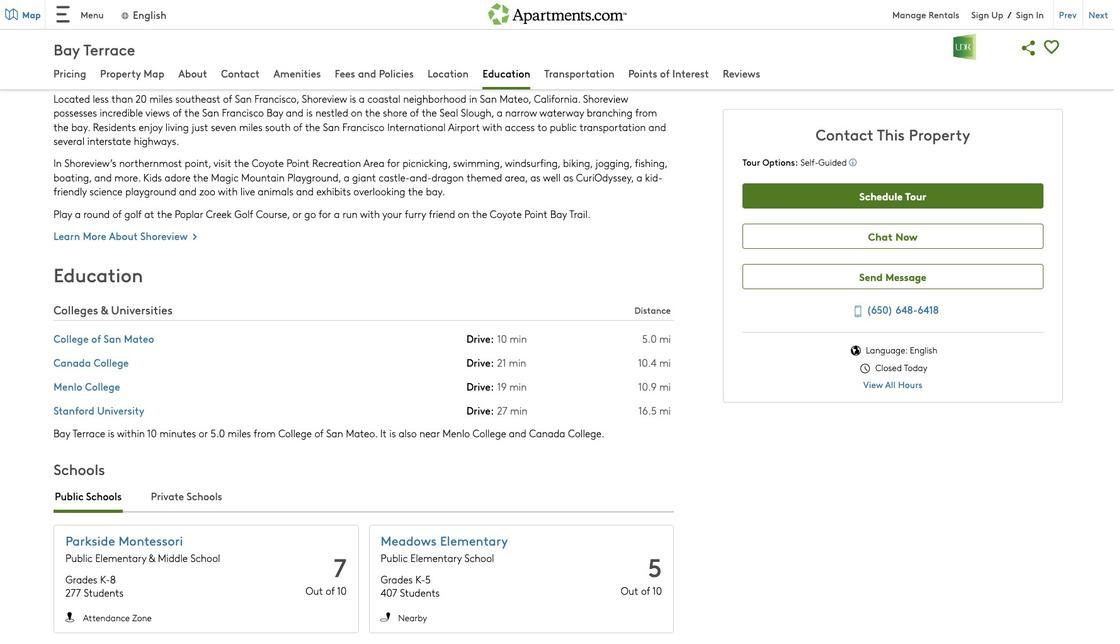 Task type: locate. For each thing, give the bounding box(es) containing it.
1 horizontal spatial 5
[[649, 549, 663, 584]]

private schools
[[151, 489, 222, 503]]

college.
[[568, 427, 605, 440]]

schedule tour button
[[743, 183, 1044, 209]]

0 horizontal spatial tour
[[743, 156, 761, 168]]

0 vertical spatial canada
[[54, 356, 91, 370]]

1 horizontal spatial as
[[564, 171, 574, 184]]

drive: left the 21
[[467, 356, 494, 370]]

0 vertical spatial on
[[351, 106, 363, 119]]

10 inside "drive: 10 min"
[[498, 332, 507, 345]]

menlo right the near
[[443, 427, 470, 440]]

0 horizontal spatial property
[[100, 66, 141, 80]]

1 horizontal spatial francisco
[[343, 120, 385, 133]]

1 horizontal spatial with
[[360, 207, 380, 220]]

k- right "277"
[[100, 573, 110, 586]]

0 vertical spatial or
[[293, 207, 302, 220]]

0 vertical spatial terrace
[[84, 38, 135, 59]]

1 vertical spatial 5.0
[[211, 427, 225, 440]]

tour right schedule
[[906, 188, 927, 203]]

0 vertical spatial about
[[178, 66, 207, 80]]

1 horizontal spatial sign
[[1017, 8, 1034, 20]]

min inside "drive: 19 min"
[[510, 380, 527, 393]]

2 grades from the left
[[381, 573, 413, 586]]

shoreview up nestled
[[302, 92, 347, 105]]

in
[[469, 92, 478, 105]]

the down coastal
[[365, 106, 380, 119]]

0 horizontal spatial with
[[218, 185, 238, 198]]

1 vertical spatial tour
[[906, 188, 927, 203]]

0 horizontal spatial school
[[191, 551, 220, 564]]

and inside fees and policies button
[[358, 66, 377, 80]]

the down point,
[[193, 171, 208, 184]]

public inside parkside montessori public elementary & middle school
[[65, 551, 93, 564]]

0 horizontal spatial k-
[[100, 573, 110, 586]]

0 vertical spatial education
[[483, 66, 531, 80]]

canada
[[54, 356, 91, 370], [530, 427, 566, 440]]

property right this
[[910, 124, 971, 144]]

incredible
[[100, 106, 143, 119]]

bay down francisco,
[[267, 106, 283, 119]]

public
[[550, 120, 577, 133]]

1 horizontal spatial or
[[293, 207, 302, 220]]

4 drive: from the top
[[467, 404, 494, 417]]

shoreview down "at"
[[140, 229, 188, 243]]

public inside meadows elementary public elementary school
[[381, 551, 408, 564]]

2 mi from the top
[[660, 356, 671, 369]]

2 out from the left
[[621, 584, 639, 597]]

1 vertical spatial canada
[[530, 427, 566, 440]]

1 vertical spatial from
[[254, 427, 276, 440]]

meadows
[[381, 532, 437, 549]]

schools up the bay terrace
[[89, 5, 125, 19]]

1 horizontal spatial from
[[636, 106, 658, 119]]

for up the castle-
[[387, 157, 400, 170]]

min for canada college
[[509, 356, 527, 369]]

1 k- from the left
[[100, 573, 110, 586]]

castle-
[[379, 171, 410, 184]]

1 horizontal spatial school
[[465, 551, 495, 564]]

1 out from the left
[[306, 584, 323, 597]]

0 horizontal spatial from
[[254, 427, 276, 440]]

menlo
[[54, 380, 82, 393], [443, 427, 470, 440]]

0 horizontal spatial english
[[133, 7, 167, 21]]

5
[[649, 549, 663, 584], [426, 573, 431, 586]]

for inside in shoreview's northernmost point, visit the coyote point recreation area for picnicking, swimming, windsurfing, biking, jogging, fishing, boating, and more. kids adore the magic mountain playground, a giant castle-and-dragon themed area, as well as curiodyssey, a kid- friendly science playground and zoo with live animals and exhibits overlooking the bay.
[[387, 157, 400, 170]]

airport
[[448, 120, 480, 133]]

16.5
[[639, 404, 657, 417]]

miles up views
[[150, 92, 173, 105]]

1 horizontal spatial &
[[149, 551, 155, 564]]

picnicking,
[[403, 157, 451, 170]]

0 horizontal spatial grades
[[65, 573, 97, 586]]

coyote up mountain
[[252, 157, 284, 170]]

out inside 7 out of 10
[[306, 584, 323, 597]]

1 vertical spatial contact
[[816, 124, 874, 144]]

parkside
[[65, 532, 115, 549]]

or right minutes
[[199, 427, 208, 440]]

& right the colleges
[[101, 302, 108, 318]]

elementary for 5
[[411, 551, 462, 564]]

0 vertical spatial francisco
[[222, 106, 264, 119]]

terrace
[[84, 38, 135, 59], [73, 427, 105, 440]]

miles
[[150, 92, 173, 105], [239, 120, 263, 133], [228, 427, 251, 440]]

fees
[[335, 66, 356, 80]]

bay left trail.
[[551, 207, 567, 220]]

shoreview up branching
[[583, 92, 629, 105]]

1 mi from the top
[[660, 332, 671, 345]]

drive: left "27"
[[467, 404, 494, 417]]

with down magic
[[218, 185, 238, 198]]

coyote down area,
[[490, 207, 522, 220]]

0 horizontal spatial students
[[84, 586, 124, 599]]

near
[[420, 427, 440, 440]]

1 school from the left
[[191, 551, 220, 564]]

0 vertical spatial menlo
[[54, 380, 82, 393]]

students inside the grades k-5 407 students
[[400, 586, 440, 599]]

coyote inside in shoreview's northernmost point, visit the coyote point recreation area for picnicking, swimming, windsurfing, biking, jogging, fishing, boating, and more. kids adore the magic mountain playground, a giant castle-and-dragon themed area, as well as curiodyssey, a kid- friendly science playground and zoo with live animals and exhibits overlooking the bay.
[[252, 157, 284, 170]]

3 drive: from the top
[[467, 380, 494, 393]]

k-
[[100, 573, 110, 586], [416, 573, 426, 586]]

0 horizontal spatial bay.
[[71, 120, 90, 133]]

min up drive: 21 min
[[510, 332, 527, 345]]

terrace for bay terrace
[[84, 38, 135, 59]]

shops button
[[509, 0, 589, 28]]

terrace for bay terrace is within 10 minutes or 5.0 miles from college of san mateo. it is also near menlo college and canada college.
[[73, 427, 105, 440]]

bay. down possesses
[[71, 120, 90, 133]]

elementary for 7
[[95, 551, 147, 564]]

1 horizontal spatial grades
[[381, 573, 413, 586]]

prev link
[[1053, 0, 1083, 29]]

students up nearby
[[400, 586, 440, 599]]

1 vertical spatial about
[[109, 229, 138, 243]]

point
[[287, 157, 310, 170], [525, 207, 548, 220]]

0 horizontal spatial as
[[531, 171, 541, 184]]

school right the middle
[[191, 551, 220, 564]]

1 vertical spatial with
[[218, 185, 238, 198]]

2 drive: from the top
[[467, 356, 494, 370]]

kids
[[143, 171, 162, 184]]

1 grades from the left
[[65, 573, 97, 586]]

of inside button
[[661, 66, 670, 80]]

0 horizontal spatial &
[[101, 302, 108, 318]]

seal
[[440, 106, 459, 119]]

drive: 27 min
[[467, 404, 528, 417]]

min inside "drive: 27 min"
[[511, 404, 528, 417]]

1 vertical spatial terrace
[[73, 427, 105, 440]]

0 vertical spatial property
[[100, 66, 141, 80]]

with inside in shoreview's northernmost point, visit the coyote point recreation area for picnicking, swimming, windsurfing, biking, jogging, fishing, boating, and more. kids adore the magic mountain playground, a giant castle-and-dragon themed area, as well as curiodyssey, a kid- friendly science playground and zoo with live animals and exhibits overlooking the bay.
[[218, 185, 238, 198]]

san down nestled
[[323, 120, 340, 133]]

interest
[[673, 66, 709, 80]]

miles right seven
[[239, 120, 263, 133]]

location
[[428, 66, 469, 80]]

go
[[305, 207, 316, 220]]

sign up link
[[972, 8, 1004, 20]]

apartments.com logo image
[[488, 0, 627, 24]]

2 sign from the left
[[1017, 8, 1034, 20]]

bay down stanford
[[54, 427, 70, 440]]

is left within
[[108, 427, 115, 440]]

adore
[[165, 171, 191, 184]]

it
[[380, 427, 387, 440]]

universities
[[111, 302, 173, 318]]

public up the parkside
[[55, 489, 84, 503]]

a right play
[[75, 207, 81, 220]]

0 vertical spatial point
[[287, 157, 310, 170]]

mateo
[[124, 332, 154, 346]]

4 mi from the top
[[660, 404, 671, 417]]

7
[[334, 549, 347, 584]]

contact this property
[[816, 124, 971, 144]]

on
[[351, 106, 363, 119], [458, 207, 470, 220]]

0 horizontal spatial contact
[[221, 66, 260, 80]]

san up just
[[202, 106, 219, 119]]

san right in
[[480, 92, 497, 105]]

1 horizontal spatial bay.
[[426, 185, 446, 198]]

school inside meadows elementary public elementary school
[[465, 551, 495, 564]]

sign left up on the top of page
[[972, 8, 990, 20]]

students up attendance
[[84, 586, 124, 599]]

schedule tour
[[860, 188, 927, 203]]

on right friend
[[458, 207, 470, 220]]

1 horizontal spatial for
[[387, 157, 400, 170]]

1 vertical spatial for
[[319, 207, 331, 220]]

meadows elementary public elementary school
[[381, 532, 508, 564]]

a down "recreation"
[[344, 171, 350, 184]]

0 horizontal spatial sign
[[972, 8, 990, 20]]

grades k-5 407 students
[[381, 573, 440, 599]]

1 vertical spatial &
[[149, 551, 155, 564]]

education up colleges & universities
[[54, 261, 143, 287]]

message
[[886, 269, 927, 283]]

0 vertical spatial for
[[387, 157, 400, 170]]

schools right private
[[187, 489, 222, 503]]

of inside 5 out of 10
[[641, 584, 651, 597]]

0 horizontal spatial francisco
[[222, 106, 264, 119]]

0 horizontal spatial map
[[22, 8, 41, 20]]

reviews
[[723, 66, 761, 80]]

school down the meadows elementary link
[[465, 551, 495, 564]]

mi for menlo college
[[660, 380, 671, 393]]

2 horizontal spatial with
[[483, 120, 503, 133]]

1 vertical spatial or
[[199, 427, 208, 440]]

1 vertical spatial francisco
[[343, 120, 385, 133]]

1 vertical spatial bay.
[[426, 185, 446, 198]]

public for 5
[[381, 551, 408, 564]]

transportation button
[[545, 66, 615, 82]]

playground
[[125, 185, 176, 198]]

mi right 10.9
[[660, 380, 671, 393]]

1 horizontal spatial on
[[458, 207, 470, 220]]

min right 19
[[510, 380, 527, 393]]

the down southeast at the top left of the page
[[185, 106, 200, 119]]

students
[[84, 586, 124, 599], [400, 586, 440, 599]]

prev
[[1060, 8, 1077, 20]]

property inside button
[[100, 66, 141, 80]]

hours
[[899, 378, 923, 391]]

francisco up seven
[[222, 106, 264, 119]]

area,
[[505, 171, 528, 184]]

property up than
[[100, 66, 141, 80]]

out inside 5 out of 10
[[621, 584, 639, 597]]

shoreview
[[302, 92, 347, 105], [583, 92, 629, 105], [140, 229, 188, 243]]

0 vertical spatial with
[[483, 120, 503, 133]]

0 vertical spatial bay.
[[71, 120, 90, 133]]

san left mateo.
[[327, 427, 343, 440]]

grades inside the grades k-8 277 students
[[65, 573, 97, 586]]

0 vertical spatial 5.0
[[643, 332, 657, 345]]

and down playground,
[[296, 185, 314, 198]]

menlo college
[[54, 380, 120, 393]]

property
[[100, 66, 141, 80], [910, 124, 971, 144]]

on inside located less than 20 miles southeast of san francisco, shoreview is a coastal neighborhood in san mateo, california. shoreview possesses incredible views of the san francisco bay and is nestled on the shore of the seal slough, a narrow waterway branching from the bay. residents enjoy living just seven miles south of the san francisco international airport with access to public transportation and several interstate highways.
[[351, 106, 363, 119]]

0 horizontal spatial out
[[306, 584, 323, 597]]

public down meadows
[[381, 551, 408, 564]]

poplar
[[175, 207, 203, 220]]

and
[[358, 66, 377, 80], [286, 106, 304, 119], [649, 120, 667, 133], [94, 171, 112, 184], [179, 185, 197, 198], [296, 185, 314, 198], [509, 427, 527, 440]]

1 horizontal spatial students
[[400, 586, 440, 599]]

today
[[905, 362, 928, 374]]

0 horizontal spatial on
[[351, 106, 363, 119]]

1 students from the left
[[84, 586, 124, 599]]

2 k- from the left
[[416, 573, 426, 586]]

property management company logo image
[[930, 33, 1001, 61]]

learn more about shoreview link
[[54, 229, 201, 243]]

5.0 up 10.4
[[643, 332, 657, 345]]

tour left options:
[[743, 156, 761, 168]]

canada left college.
[[530, 427, 566, 440]]

1 horizontal spatial point
[[525, 207, 548, 220]]

k- inside the grades k-5 407 students
[[416, 573, 426, 586]]

drive: for menlo college
[[467, 380, 494, 393]]

about up southeast at the top left of the page
[[178, 66, 207, 80]]

as down windsurfing,
[[531, 171, 541, 184]]

more.
[[115, 171, 141, 184]]

5 inside 5 out of 10
[[649, 549, 663, 584]]

is left nestled
[[306, 106, 313, 119]]

1 horizontal spatial education
[[483, 66, 531, 80]]

mi right 10.4
[[660, 356, 671, 369]]

share listing image
[[1018, 37, 1041, 59]]

3 mi from the top
[[660, 380, 671, 393]]

public for 7
[[65, 551, 93, 564]]

1 drive: from the top
[[467, 332, 494, 346]]

0 horizontal spatial coyote
[[252, 157, 284, 170]]

grades down meadows
[[381, 573, 413, 586]]

2 students from the left
[[400, 586, 440, 599]]

0 horizontal spatial 5
[[426, 573, 431, 586]]

bay. down 'dragon'
[[426, 185, 446, 198]]

terrace down stanford university
[[73, 427, 105, 440]]

drive: up drive: 21 min
[[467, 332, 494, 346]]

drive: left 19
[[467, 380, 494, 393]]

northernmost
[[119, 157, 182, 170]]

contact for contact this property
[[816, 124, 874, 144]]

1 vertical spatial on
[[458, 207, 470, 220]]

1 horizontal spatial in
[[1037, 8, 1045, 20]]

mi up 10.4 mi at the bottom right
[[660, 332, 671, 345]]

10.4 mi
[[639, 356, 671, 369]]

1 horizontal spatial english
[[911, 344, 938, 356]]

map up 20
[[144, 66, 165, 80]]

several
[[54, 134, 85, 147]]

27
[[498, 404, 508, 417]]

school
[[191, 551, 220, 564], [465, 551, 495, 564]]

min inside drive: 21 min
[[509, 356, 527, 369]]

for right 'go'
[[319, 207, 331, 220]]

min right "27"
[[511, 404, 528, 417]]

more information image
[[850, 159, 857, 166]]

the down neighborhood
[[422, 106, 437, 119]]

1 vertical spatial in
[[54, 157, 62, 170]]

0 horizontal spatial canada
[[54, 356, 91, 370]]

live
[[241, 185, 255, 198]]

or left 'go'
[[293, 207, 302, 220]]

tour
[[743, 156, 761, 168], [906, 188, 927, 203]]

or
[[293, 207, 302, 220], [199, 427, 208, 440]]

contact for contact button
[[221, 66, 260, 80]]

grades inside the grades k-5 407 students
[[381, 573, 413, 586]]

elementary inside parkside montessori public elementary & middle school
[[95, 551, 147, 564]]

students inside the grades k-8 277 students
[[84, 586, 124, 599]]

english up today
[[911, 344, 938, 356]]

point up playground,
[[287, 157, 310, 170]]

contact up more information icon
[[816, 124, 874, 144]]

schools inside button
[[89, 5, 125, 19]]

0 horizontal spatial for
[[319, 207, 331, 220]]

10 inside 5 out of 10
[[653, 584, 663, 597]]

amenities button
[[274, 66, 321, 82]]

the up several
[[54, 120, 69, 133]]

1 horizontal spatial coyote
[[490, 207, 522, 220]]

schools up public schools
[[54, 459, 105, 479]]

the down nestled
[[305, 120, 320, 133]]

min inside "drive: 10 min"
[[510, 332, 527, 345]]

grades left 8
[[65, 573, 97, 586]]

1 vertical spatial menlo
[[443, 427, 470, 440]]

drive:
[[467, 332, 494, 346], [467, 356, 494, 370], [467, 380, 494, 393], [467, 404, 494, 417]]

english right menu
[[133, 7, 167, 21]]

1 vertical spatial english
[[911, 344, 938, 356]]

animals
[[258, 185, 294, 198]]

1 horizontal spatial contact
[[816, 124, 874, 144]]

0 vertical spatial coyote
[[252, 157, 284, 170]]

menlo up stanford
[[54, 380, 82, 393]]

0 vertical spatial from
[[636, 106, 658, 119]]

1 vertical spatial map
[[144, 66, 165, 80]]

5.0 right minutes
[[211, 427, 225, 440]]

of inside 7 out of 10
[[326, 584, 335, 597]]

view
[[864, 378, 884, 391]]

miles right minutes
[[228, 427, 251, 440]]

jogging,
[[596, 157, 632, 170]]

fitness button
[[589, 0, 674, 28]]

0 horizontal spatial or
[[199, 427, 208, 440]]

access
[[505, 120, 535, 133]]

1 horizontal spatial canada
[[530, 427, 566, 440]]

francisco down shore
[[343, 120, 385, 133]]

map left the menu button
[[22, 8, 41, 20]]

and up fishing,
[[649, 120, 667, 133]]

(650)
[[867, 303, 893, 316]]

and right fees
[[358, 66, 377, 80]]

0 horizontal spatial in
[[54, 157, 62, 170]]

all
[[886, 378, 896, 391]]

education up mateo,
[[483, 66, 531, 80]]

k- right 407
[[416, 573, 426, 586]]

in left prev link
[[1037, 8, 1045, 20]]

1 horizontal spatial map
[[144, 66, 165, 80]]

0 vertical spatial contact
[[221, 66, 260, 80]]

visit
[[214, 157, 231, 170]]

277
[[65, 586, 81, 599]]

bay
[[54, 38, 80, 59], [267, 106, 283, 119], [551, 207, 567, 220], [54, 427, 70, 440]]

0 vertical spatial in
[[1037, 8, 1045, 20]]

round
[[84, 207, 110, 220]]

language: english
[[864, 344, 938, 356]]

2 school from the left
[[465, 551, 495, 564]]

about down golf
[[109, 229, 138, 243]]

20
[[136, 92, 147, 105]]

k- inside the grades k-8 277 students
[[100, 573, 110, 586]]

point inside in shoreview's northernmost point, visit the coyote point recreation area for picnicking, swimming, windsurfing, biking, jogging, fishing, boating, and more. kids adore the magic mountain playground, a giant castle-and-dragon themed area, as well as curiodyssey, a kid- friendly science playground and zoo with live animals and exhibits overlooking the bay.
[[287, 157, 310, 170]]

0 horizontal spatial point
[[287, 157, 310, 170]]

canada up menlo college link
[[54, 356, 91, 370]]

with down slough,
[[483, 120, 503, 133]]

10.4
[[639, 356, 657, 369]]

shore
[[383, 106, 408, 119]]

10 inside 7 out of 10
[[337, 584, 347, 597]]

k- for 7
[[100, 573, 110, 586]]

with inside located less than 20 miles southeast of san francisco, shoreview is a coastal neighborhood in san mateo, california. shoreview possesses incredible views of the san francisco bay and is nestled on the shore of the seal slough, a narrow waterway branching from the bay. residents enjoy living just seven miles south of the san francisco international airport with access to public transportation and several interstate highways.
[[483, 120, 503, 133]]



Task type: vqa. For each thing, say whether or not it's contained in the screenshot.


Task type: describe. For each thing, give the bounding box(es) containing it.
fishing,
[[635, 157, 668, 170]]

min for menlo college
[[510, 380, 527, 393]]

play a round of golf at the poplar creek golf course, or go for a run with your furry friend on the coyote point bay trail.
[[54, 207, 591, 220]]

and up south
[[286, 106, 304, 119]]

out for 7
[[306, 584, 323, 597]]

seven
[[211, 120, 237, 133]]

2 vertical spatial miles
[[228, 427, 251, 440]]

the down themed
[[472, 207, 487, 220]]

kid-
[[646, 171, 663, 184]]

bay. inside located less than 20 miles southeast of san francisco, shoreview is a coastal neighborhood in san mateo, california. shoreview possesses incredible views of the san francisco bay and is nestled on the shore of the seal slough, a narrow waterway branching from the bay. residents enjoy living just seven miles south of the san francisco international airport with access to public transportation and several interstate highways.
[[71, 120, 90, 133]]

playground,
[[288, 171, 341, 184]]

manage rentals link
[[893, 8, 972, 20]]

bay inside located less than 20 miles southeast of san francisco, shoreview is a coastal neighborhood in san mateo, california. shoreview possesses incredible views of the san francisco bay and is nestled on the shore of the seal slough, a narrow waterway branching from the bay. residents enjoy living just seven miles south of the san francisco international airport with access to public transportation and several interstate highways.
[[267, 106, 283, 119]]

policies
[[379, 66, 414, 80]]

a down mateo,
[[497, 106, 503, 119]]

dragon
[[432, 171, 464, 184]]

drive: for college of san mateo
[[467, 332, 494, 346]]

self-guided
[[801, 156, 850, 168]]

manage
[[893, 8, 927, 20]]

6418
[[918, 303, 940, 316]]

0 vertical spatial english
[[133, 7, 167, 21]]

colleges
[[54, 302, 98, 318]]

southeast
[[176, 92, 221, 105]]

0 horizontal spatial menlo
[[54, 380, 82, 393]]

pricing
[[54, 66, 86, 80]]

mi for stanford university
[[660, 404, 671, 417]]

is down fees
[[350, 92, 356, 105]]

public inside public schools link
[[55, 489, 84, 503]]

possesses
[[54, 106, 97, 119]]

a left kid-
[[637, 171, 643, 184]]

attendance
[[83, 612, 130, 624]]

drive: 19 min
[[467, 380, 527, 393]]

send
[[860, 269, 883, 283]]

san left the mateo
[[104, 332, 121, 346]]

and-
[[410, 171, 432, 184]]

1 horizontal spatial property
[[910, 124, 971, 144]]

drive: for canada college
[[467, 356, 494, 370]]

more
[[83, 229, 107, 243]]

this
[[878, 124, 906, 144]]

(650) 648-6418
[[867, 303, 940, 316]]

10.9
[[639, 380, 657, 393]]

0 vertical spatial tour
[[743, 156, 761, 168]]

map inside button
[[144, 66, 165, 80]]

canada college
[[54, 356, 129, 370]]

area
[[364, 157, 385, 170]]

1 as from the left
[[531, 171, 541, 184]]

7 out of 10
[[306, 549, 347, 597]]

recreation
[[312, 157, 361, 170]]

at
[[144, 207, 154, 220]]

8
[[110, 573, 116, 586]]

k- for 5
[[416, 573, 426, 586]]

point,
[[185, 157, 211, 170]]

san down contact button
[[235, 92, 252, 105]]

bay up the pricing
[[54, 38, 80, 59]]

is right it
[[390, 427, 396, 440]]

the right "visit"
[[234, 157, 249, 170]]

mi for college of san mateo
[[660, 332, 671, 345]]

a left run at top left
[[334, 207, 340, 220]]

0 vertical spatial miles
[[150, 92, 173, 105]]

pricing button
[[54, 66, 86, 82]]

0 horizontal spatial about
[[109, 229, 138, 243]]

guided
[[819, 156, 847, 168]]

16.5 mi
[[639, 404, 671, 417]]

than
[[112, 92, 133, 105]]

nearby
[[399, 612, 427, 624]]

english link
[[120, 7, 167, 21]]

407
[[381, 586, 398, 599]]

1 sign from the left
[[972, 8, 990, 20]]

views
[[146, 106, 170, 119]]

course,
[[256, 207, 290, 220]]

branching
[[587, 106, 633, 119]]

the down and-
[[408, 185, 423, 198]]

and down "drive: 27 min"
[[509, 427, 527, 440]]

5 inside the grades k-5 407 students
[[426, 573, 431, 586]]

menu button
[[45, 0, 114, 29]]

public schools link
[[54, 488, 123, 513]]

stanford university
[[54, 404, 144, 417]]

points
[[629, 66, 658, 80]]

distance
[[635, 304, 671, 316]]

& inside parkside montessori public elementary & middle school
[[149, 551, 155, 564]]

schedule
[[860, 188, 903, 203]]

students for 5
[[400, 586, 440, 599]]

chat now button
[[743, 224, 1044, 249]]

0 horizontal spatial 5.0
[[211, 427, 225, 440]]

5.0 mi
[[643, 332, 671, 345]]

canada college link
[[54, 356, 129, 370]]

in shoreview's northernmost point, visit the coyote point recreation area for picnicking, swimming, windsurfing, biking, jogging, fishing, boating, and more. kids adore the magic mountain playground, a giant castle-and-dragon themed area, as well as curiodyssey, a kid- friendly science playground and zoo with live animals and exhibits overlooking the bay.
[[54, 157, 668, 198]]

648-
[[896, 303, 918, 316]]

the right "at"
[[157, 207, 172, 220]]

1 vertical spatial point
[[525, 207, 548, 220]]

closed today
[[874, 362, 928, 374]]

zone
[[132, 612, 152, 624]]

points of interest
[[629, 66, 709, 80]]

drive: for stanford university
[[467, 404, 494, 417]]

magic
[[211, 171, 239, 184]]

private schools link
[[151, 489, 222, 503]]

learn
[[54, 229, 80, 243]]

biking,
[[563, 157, 593, 170]]

colleges & universities
[[54, 302, 173, 318]]

out for 5
[[621, 584, 639, 597]]

property map
[[100, 66, 165, 80]]

21
[[498, 356, 507, 369]]

college of san mateo
[[54, 332, 154, 346]]

also
[[399, 427, 417, 440]]

living
[[165, 120, 189, 133]]

min for college of san mateo
[[510, 332, 527, 345]]

giant
[[352, 171, 376, 184]]

mountain
[[241, 171, 285, 184]]

2 as from the left
[[564, 171, 574, 184]]

schools up the parkside
[[86, 489, 122, 503]]

0 vertical spatial &
[[101, 302, 108, 318]]

grades for 5
[[381, 573, 413, 586]]

from inside located less than 20 miles southeast of san francisco, shoreview is a coastal neighborhood in san mateo, california. shoreview possesses incredible views of the san francisco bay and is nestled on the shore of the seal slough, a narrow waterway branching from the bay. residents enjoy living just seven miles south of the san francisco international airport with access to public transportation and several interstate highways.
[[636, 106, 658, 119]]

students for 7
[[84, 586, 124, 599]]

minutes
[[160, 427, 196, 440]]

banks
[[462, 5, 490, 19]]

swimming,
[[453, 157, 503, 170]]

south
[[265, 120, 291, 133]]

in inside in shoreview's northernmost point, visit the coyote point recreation area for picnicking, swimming, windsurfing, biking, jogging, fishing, boating, and more. kids adore the magic mountain playground, a giant castle-and-dragon themed area, as well as curiodyssey, a kid- friendly science playground and zoo with live animals and exhibits overlooking the bay.
[[54, 157, 62, 170]]

1 horizontal spatial about
[[178, 66, 207, 80]]

1 horizontal spatial shoreview
[[302, 92, 347, 105]]

grades for 7
[[65, 573, 97, 586]]

and up science
[[94, 171, 112, 184]]

0 horizontal spatial education
[[54, 261, 143, 287]]

exhibits
[[317, 185, 351, 198]]

self-
[[801, 156, 819, 168]]

golf
[[124, 207, 142, 220]]

tour inside button
[[906, 188, 927, 203]]

1 vertical spatial miles
[[239, 120, 263, 133]]

2 vertical spatial with
[[360, 207, 380, 220]]

just
[[192, 120, 208, 133]]

1 horizontal spatial menlo
[[443, 427, 470, 440]]

chat now
[[869, 228, 918, 243]]

creek
[[206, 207, 232, 220]]

residents
[[93, 120, 136, 133]]

golf
[[235, 207, 253, 220]]

to
[[538, 120, 547, 133]]

options:
[[763, 156, 799, 168]]

mateo,
[[500, 92, 532, 105]]

2 horizontal spatial shoreview
[[583, 92, 629, 105]]

bay. inside in shoreview's northernmost point, visit the coyote point recreation area for picnicking, swimming, windsurfing, biking, jogging, fishing, boating, and more. kids adore the magic mountain playground, a giant castle-and-dragon themed area, as well as curiodyssey, a kid- friendly science playground and zoo with live animals and exhibits overlooking the bay.
[[426, 185, 446, 198]]

a left coastal
[[359, 92, 365, 105]]

1 horizontal spatial 5.0
[[643, 332, 657, 345]]

mi for canada college
[[660, 356, 671, 369]]

0 vertical spatial map
[[22, 8, 41, 20]]

in inside manage rentals sign up / sign in
[[1037, 8, 1045, 20]]

and down adore
[[179, 185, 197, 198]]

min for stanford university
[[511, 404, 528, 417]]

public schools
[[55, 489, 122, 503]]

school inside parkside montessori public elementary & middle school
[[191, 551, 220, 564]]

bay terrace is within 10 minutes or 5.0 miles from college of san mateo. it is also near menlo college and canada college.
[[54, 427, 605, 440]]

0 horizontal spatial shoreview
[[140, 229, 188, 243]]



